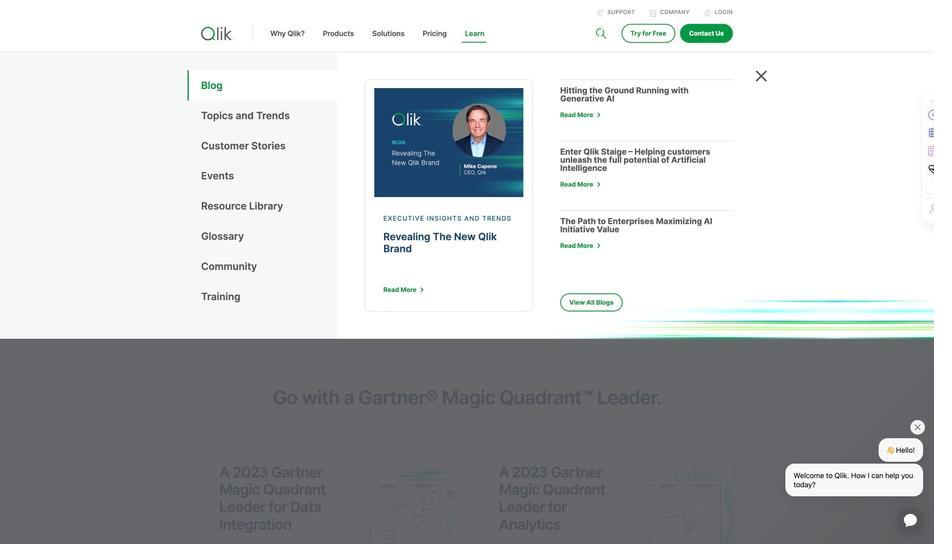Task type: locate. For each thing, give the bounding box(es) containing it.
qlik image
[[201, 27, 234, 40]]

headshot of mike capone, ceo, qlik and the text "revealing the new qlik brand" image
[[374, 88, 523, 197]]

application
[[887, 497, 934, 545]]



Task type: describe. For each thing, give the bounding box(es) containing it.
close search image
[[756, 70, 767, 82]]

login image
[[704, 10, 711, 17]]

company image
[[649, 10, 657, 17]]

support image
[[597, 10, 604, 17]]



Task type: vqa. For each thing, say whether or not it's contained in the screenshot.
Automation within the 'link'
no



